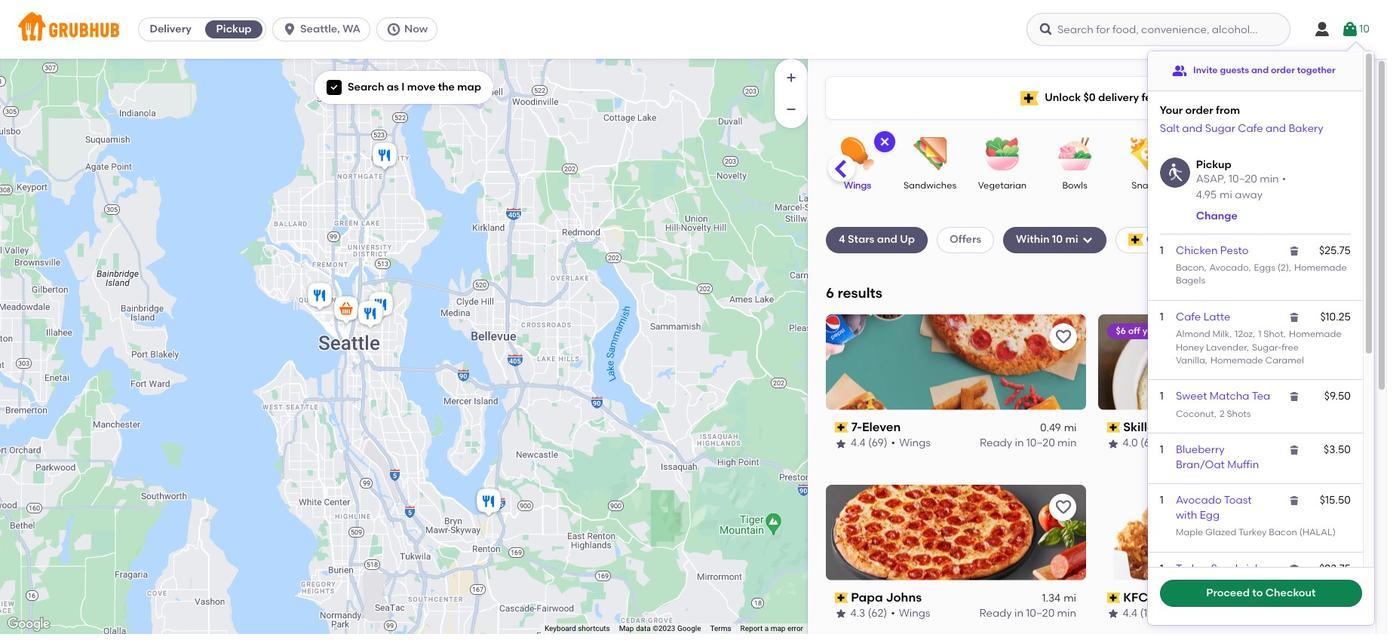 Task type: describe. For each thing, give the bounding box(es) containing it.
hill
[[1259, 420, 1278, 434]]

keyboard
[[545, 625, 576, 633]]

milk
[[1213, 329, 1230, 340]]

vegetarian
[[978, 180, 1027, 191]]

sugar
[[1205, 122, 1236, 135]]

0.49
[[1040, 422, 1061, 435]]

(halal)
[[1300, 527, 1336, 538]]

invite guests and order together
[[1194, 65, 1336, 76]]

and left bakery
[[1266, 122, 1286, 135]]

unlock $0 delivery fees
[[1045, 91, 1163, 104]]

chicken pesto link
[[1176, 244, 1249, 257]]

within
[[1016, 233, 1050, 246]]

the
[[438, 81, 455, 94]]

turkey sandwich
[[1176, 562, 1262, 575]]

1.34
[[1043, 592, 1061, 605]]

0 horizontal spatial save this restaurant image
[[1054, 498, 1072, 517]]

caramel
[[1266, 355, 1304, 366]]

0 horizontal spatial map
[[457, 81, 481, 94]]

seattle, wa
[[300, 23, 361, 35]]

save this restaurant button for papa johns
[[1050, 494, 1077, 521]]

homemade honey lavender
[[1176, 329, 1342, 353]]

save this restaurant button for kfc
[[1322, 494, 1349, 521]]

bran/oat
[[1176, 459, 1225, 472]]

svg image inside 10 "button"
[[1341, 20, 1360, 38]]

search as i move the map
[[348, 81, 481, 94]]

eggs
[[1254, 263, 1276, 273]]

grubhub plus flag logo image for grubhub+
[[1128, 234, 1143, 246]]

i
[[402, 81, 405, 94]]

0.78
[[1313, 422, 1333, 435]]

0.49 mi
[[1040, 422, 1077, 435]]

terms
[[710, 625, 731, 633]]

now inside button
[[404, 23, 428, 35]]

skillet diner @ capitol hill image
[[355, 298, 385, 332]]

grubhub plus flag logo image for unlock $0 delivery fees
[[1021, 91, 1039, 105]]

ready for johns
[[980, 607, 1013, 620]]

delivery
[[1098, 91, 1139, 104]]

star icon image for papa
[[835, 608, 847, 620]]

4 stars and up
[[839, 233, 915, 246]]

cafe image
[[1338, 137, 1387, 170]]

pickup for pickup
[[216, 23, 252, 35]]

bakery
[[1289, 122, 1324, 135]]

2
[[1220, 409, 1225, 419]]

4.4 for 7-eleven
[[851, 437, 866, 450]]

$6
[[1116, 326, 1126, 336]]

error
[[788, 625, 803, 633]]

$0
[[1084, 91, 1096, 104]]

salt and sugar cafe and bakery link
[[1160, 122, 1324, 135]]

order for of
[[1164, 326, 1188, 336]]

a
[[765, 625, 769, 633]]

ready in 10–20 min down checkout
[[1252, 607, 1349, 620]]

• for diner
[[1170, 437, 1174, 450]]

from
[[1216, 104, 1240, 117]]

blueberry
[[1176, 444, 1225, 456]]

min for 7-eleven
[[1058, 437, 1077, 450]]

tooltip containing your order from
[[1148, 42, 1374, 634]]

salt
[[1160, 122, 1180, 135]]

4.0 (667)
[[1123, 437, 1166, 450]]

svg image right within 10 mi
[[1081, 234, 1094, 246]]

sweet matcha tea
[[1176, 390, 1271, 403]]

stars
[[848, 233, 875, 246]]

delivery button
[[139, 17, 202, 41]]

eleven
[[862, 420, 901, 434]]

your order from salt and sugar cafe and bakery
[[1160, 104, 1324, 135]]

1 vertical spatial now
[[1264, 233, 1288, 246]]

• wings for diner
[[1170, 437, 1209, 450]]

0 vertical spatial avocado
[[1210, 263, 1249, 273]]

(10:33am)
[[1291, 233, 1342, 246]]

blueberry bran/oat muffin link
[[1176, 444, 1259, 472]]

cafe for cafe
[[1354, 180, 1375, 191]]

10–20 for kfc
[[1299, 607, 1327, 620]]

google image
[[4, 615, 54, 634]]

$15+
[[1201, 326, 1221, 336]]

svg image inside seattle, wa "button"
[[282, 22, 297, 37]]

svg image up (2)
[[1289, 245, 1301, 257]]

to
[[1253, 587, 1263, 600]]

seattle, wa button
[[272, 17, 376, 41]]

move
[[407, 81, 436, 94]]

in for eleven
[[1015, 437, 1024, 450]]

1 for cafe latte
[[1160, 311, 1164, 324]]

1 for blueberry bran/oat muffin
[[1160, 444, 1164, 456]]

1 vertical spatial 10
[[1052, 233, 1063, 246]]

up
[[900, 233, 915, 246]]

1 for sweet matcha tea
[[1160, 390, 1164, 403]]

with
[[1176, 509, 1197, 522]]

now button
[[376, 17, 444, 41]]

mi for papa johns
[[1064, 592, 1077, 605]]

red robin image
[[473, 486, 504, 519]]

1 for turkey sandwich
[[1160, 562, 1164, 575]]

sandwiches image
[[904, 137, 957, 170]]

coconut 2 shots
[[1176, 409, 1251, 419]]

(69)
[[868, 437, 888, 450]]

your
[[1143, 326, 1162, 336]]

$25.75
[[1319, 244, 1351, 257]]

• wings for eleven
[[891, 437, 931, 450]]

free
[[1282, 342, 1299, 353]]

10–20 for papa johns
[[1027, 607, 1055, 620]]

grubhub+
[[1146, 233, 1199, 246]]

wings down proceed
[[1182, 607, 1214, 620]]

• wings right the (1806)
[[1174, 607, 1214, 620]]

keyboard shortcuts button
[[545, 624, 610, 634]]

0 vertical spatial save this restaurant image
[[1326, 328, 1344, 346]]

homemade bagels
[[1176, 263, 1347, 286]]

pickup asap, 10–20 min • 4.95 mi away
[[1196, 158, 1286, 201]]

min for skillet diner @ capitol hill
[[1330, 437, 1349, 450]]

1 for chicken pesto
[[1160, 244, 1164, 257]]

min for kfc
[[1330, 607, 1349, 620]]

ready in 10–20 min for johns
[[980, 607, 1077, 620]]

• wings for johns
[[891, 607, 931, 620]]

(1806)
[[1140, 607, 1170, 620]]

Search for food, convenience, alcohol... search field
[[1027, 13, 1291, 46]]

wings down wings image
[[844, 180, 871, 191]]

(2)
[[1278, 263, 1289, 273]]

shots
[[1227, 409, 1251, 419]]

svg image inside 'now' button
[[386, 22, 401, 37]]

almond
[[1176, 329, 1211, 340]]

©2023
[[653, 625, 676, 633]]

guests
[[1220, 65, 1249, 76]]

change button
[[1196, 209, 1238, 225]]

sandwich
[[1211, 562, 1262, 575]]

and right salt
[[1182, 122, 1203, 135]]

4.95
[[1196, 188, 1217, 201]]

kfc
[[1123, 590, 1148, 605]]

skillet
[[1123, 420, 1159, 434]]

ready for diner
[[1252, 437, 1284, 450]]

capitol
[[1212, 420, 1256, 434]]

search
[[348, 81, 384, 94]]

shortcuts
[[578, 625, 610, 633]]

delivery
[[150, 23, 191, 35]]



Task type: locate. For each thing, give the bounding box(es) containing it.
1 left sweet
[[1160, 390, 1164, 403]]

papa
[[851, 590, 883, 605]]

0 horizontal spatial pickup
[[216, 23, 252, 35]]

0 horizontal spatial cafe
[[1176, 311, 1201, 324]]

toast
[[1224, 494, 1252, 507]]

and inside button
[[1251, 65, 1269, 76]]

10–20 up away
[[1229, 173, 1258, 186]]

blueberry bran/oat muffin
[[1176, 444, 1259, 472]]

pickup for pickup asap, 10–20 min • 4.95 mi away
[[1196, 158, 1232, 171]]

star icon image left 4.4 (1806) at right
[[1107, 608, 1119, 620]]

1 left "chicken"
[[1160, 244, 1164, 257]]

mi right within
[[1066, 233, 1078, 246]]

save this restaurant image
[[1326, 328, 1344, 346], [1054, 498, 1072, 517]]

mi for 7-eleven
[[1064, 422, 1077, 435]]

wings for eleven
[[899, 437, 931, 450]]

seafood image
[[1193, 137, 1246, 170]]

main navigation navigation
[[0, 0, 1387, 59]]

turkey right glazed
[[1239, 527, 1267, 538]]

1 horizontal spatial now
[[1264, 233, 1288, 246]]

1 horizontal spatial grubhub plus flag logo image
[[1128, 234, 1143, 246]]

snacks image
[[1121, 137, 1174, 170]]

homemade down $25.75
[[1294, 263, 1347, 273]]

pickup inside pickup asap, 10–20 min • 4.95 mi away
[[1196, 158, 1232, 171]]

7 eleven image
[[331, 294, 361, 327]]

report a map error
[[741, 625, 803, 633]]

subscription pass image for 7-
[[835, 423, 848, 433]]

1 horizontal spatial save this restaurant image
[[1326, 498, 1344, 517]]

min up away
[[1260, 173, 1279, 186]]

1 vertical spatial bacon
[[1269, 527, 1297, 538]]

mi right 0.78
[[1336, 422, 1349, 435]]

order left together
[[1271, 65, 1295, 76]]

order inside your order from salt and sugar cafe and bakery
[[1186, 104, 1214, 117]]

subscription pass image
[[1107, 423, 1120, 433]]

cafe latte link
[[1176, 311, 1231, 324]]

wings right (69)
[[899, 437, 931, 450]]

• for johns
[[891, 607, 896, 620]]

open
[[1233, 233, 1262, 246]]

papa johns
[[851, 590, 922, 605]]

luciano's pizza & pasta (lake city way ne) image
[[369, 140, 399, 173]]

0 horizontal spatial turkey
[[1176, 562, 1209, 575]]

ready in 10–20 min down 0.49 at the bottom of the page
[[980, 437, 1077, 450]]

star icon image left the 4.3
[[835, 608, 847, 620]]

pickup icon image
[[1160, 158, 1190, 188]]

people icon image
[[1172, 63, 1187, 78]]

proceed to checkout
[[1206, 587, 1316, 600]]

1 vertical spatial map
[[771, 625, 786, 633]]

avocado down 'pesto'
[[1210, 263, 1249, 273]]

min down 0.49 mi
[[1058, 437, 1077, 450]]

0 horizontal spatial save this restaurant image
[[1054, 328, 1072, 346]]

• wings down the diner
[[1170, 437, 1209, 450]]

svg image left seattle, at the top left
[[282, 22, 297, 37]]

mi right '4.95'
[[1220, 188, 1233, 201]]

1 horizontal spatial 10
[[1360, 23, 1370, 35]]

now right open
[[1264, 233, 1288, 246]]

mi right the 1.34
[[1064, 592, 1077, 605]]

0 vertical spatial turkey
[[1239, 527, 1267, 538]]

tooltip
[[1148, 42, 1374, 634]]

1 vertical spatial 4.4
[[1123, 607, 1138, 620]]

svg image
[[1313, 20, 1332, 38], [1341, 20, 1360, 38], [1039, 22, 1054, 37], [330, 83, 339, 92], [1289, 444, 1301, 456], [1289, 563, 1301, 575]]

2 horizontal spatial cafe
[[1354, 180, 1375, 191]]

skillet diner @ capitol hill logo image
[[1098, 314, 1358, 410]]

min down 1.34 mi
[[1058, 607, 1077, 620]]

bagels
[[1176, 276, 1206, 286]]

6
[[826, 284, 834, 301]]

1 left avocado toast with egg link on the bottom right of the page
[[1160, 494, 1164, 507]]

1 vertical spatial homemade
[[1289, 329, 1342, 340]]

subscription pass image
[[835, 423, 848, 433], [835, 593, 848, 603], [1107, 593, 1120, 603]]

avocado up the egg
[[1176, 494, 1222, 507]]

papa johns logo image
[[826, 485, 1086, 581]]

• wings down johns
[[891, 607, 931, 620]]

10–20 down 0.78
[[1299, 437, 1327, 450]]

7-eleven logo image
[[826, 314, 1086, 410]]

svg image right tea
[[1289, 391, 1301, 403]]

save this restaurant image left "$6"
[[1054, 328, 1072, 346]]

offers
[[950, 233, 982, 246]]

mi for skillet diner @ capitol hill
[[1336, 422, 1349, 435]]

6 results
[[826, 284, 883, 301]]

star icon image
[[835, 438, 847, 450], [1107, 438, 1119, 450], [835, 608, 847, 620], [1107, 608, 1119, 620]]

7-eleven
[[851, 420, 901, 434]]

glazed
[[1206, 527, 1237, 538]]

4.4 down kfc
[[1123, 607, 1138, 620]]

pickup button
[[202, 17, 266, 41]]

fees
[[1142, 91, 1163, 104]]

$15.50
[[1320, 494, 1351, 507]]

4.4 for kfc
[[1123, 607, 1138, 620]]

1 vertical spatial save this restaurant image
[[1054, 498, 1072, 517]]

as
[[387, 81, 399, 94]]

svg image up free at the bottom right
[[1289, 311, 1301, 324]]

1 up $6 off your order of $15+
[[1160, 311, 1164, 324]]

and left up
[[877, 233, 898, 246]]

wraps
[[1278, 180, 1307, 191]]

subscription pass image left kfc
[[1107, 593, 1120, 603]]

cafe down cafe image
[[1354, 180, 1375, 191]]

0 vertical spatial order
[[1271, 65, 1295, 76]]

0.78 mi
[[1313, 422, 1349, 435]]

avocado toast with egg link
[[1176, 494, 1252, 522]]

avocado inside avocado toast with egg
[[1176, 494, 1222, 507]]

0 vertical spatial bacon
[[1176, 263, 1204, 273]]

1 vertical spatial grubhub plus flag logo image
[[1128, 234, 1143, 246]]

proceed to checkout button
[[1160, 580, 1362, 607]]

egg
[[1200, 509, 1220, 522]]

10 inside "button"
[[1360, 23, 1370, 35]]

johns
[[886, 590, 922, 605]]

subscription pass image left papa
[[835, 593, 848, 603]]

order for together
[[1271, 65, 1295, 76]]

10–20 down 0.49 at the bottom of the page
[[1027, 437, 1055, 450]]

1 vertical spatial avocado
[[1176, 494, 1222, 507]]

1 vertical spatial save this restaurant image
[[1326, 498, 1344, 517]]

minus icon image
[[784, 102, 799, 117]]

min down 1.70 mi
[[1330, 607, 1349, 620]]

ready in 10–20 min for eleven
[[980, 437, 1077, 450]]

• for eleven
[[891, 437, 896, 450]]

$6 off your order of $15+
[[1116, 326, 1221, 336]]

save this restaurant image for kfc
[[1326, 498, 1344, 517]]

grubhub plus flag logo image left unlock
[[1021, 91, 1039, 105]]

wings for johns
[[899, 607, 931, 620]]

bowls image
[[1049, 137, 1101, 170]]

seattle,
[[300, 23, 340, 35]]

homemade inside "homemade honey lavender"
[[1289, 329, 1342, 340]]

ready
[[980, 437, 1013, 450], [1252, 437, 1284, 450], [980, 607, 1013, 620], [1252, 607, 1284, 620]]

checkout
[[1266, 587, 1316, 600]]

ready for eleven
[[980, 437, 1013, 450]]

1 horizontal spatial bacon
[[1269, 527, 1297, 538]]

vanilla
[[1176, 355, 1205, 366]]

latte
[[1204, 311, 1231, 324]]

muffin
[[1228, 459, 1259, 472]]

0 vertical spatial cafe
[[1238, 122, 1263, 135]]

12oz
[[1235, 329, 1253, 340]]

0 horizontal spatial 4.4
[[851, 437, 866, 450]]

mi inside pickup asap, 10–20 min • 4.95 mi away
[[1220, 188, 1233, 201]]

order up sugar
[[1186, 104, 1214, 117]]

wings down johns
[[899, 607, 931, 620]]

0 horizontal spatial grubhub plus flag logo image
[[1021, 91, 1039, 105]]

4.3 (62)
[[851, 607, 888, 620]]

homemade down $10.25
[[1289, 329, 1342, 340]]

0 horizontal spatial bacon
[[1176, 263, 1204, 273]]

asap,
[[1196, 173, 1226, 186]]

1 horizontal spatial turkey
[[1239, 527, 1267, 538]]

matcha
[[1210, 390, 1250, 403]]

off
[[1128, 326, 1141, 336]]

star icon image left the 4.4 (69)
[[835, 438, 847, 450]]

• down wraps image
[[1282, 173, 1286, 186]]

1 horizontal spatial 4.4
[[1123, 607, 1138, 620]]

10 button
[[1341, 16, 1370, 43]]

report
[[741, 625, 763, 633]]

now
[[404, 23, 428, 35], [1264, 233, 1288, 246]]

bacon up "bagels"
[[1176, 263, 1204, 273]]

kfc image
[[304, 280, 335, 313]]

shot
[[1264, 329, 1284, 340]]

10–20 down the 1.34
[[1027, 607, 1055, 620]]

1 for avocado toast with egg
[[1160, 494, 1164, 507]]

1 up the (1806)
[[1160, 562, 1164, 575]]

subscription pass image for papa
[[835, 593, 848, 603]]

homemade for $25.75
[[1294, 263, 1347, 273]]

$23.75
[[1320, 562, 1351, 575]]

and right guests
[[1251, 65, 1269, 76]]

pickup right delivery button
[[216, 23, 252, 35]]

star icon image for 7-
[[835, 438, 847, 450]]

@
[[1197, 420, 1209, 434]]

10–20 for 7-eleven
[[1027, 437, 1055, 450]]

1 vertical spatial order
[[1186, 104, 1214, 117]]

min inside pickup asap, 10–20 min • 4.95 mi away
[[1260, 173, 1279, 186]]

10–20 inside pickup asap, 10–20 min • 4.95 mi away
[[1229, 173, 1258, 186]]

pickup inside pickup button
[[216, 23, 252, 35]]

0 vertical spatial 10
[[1360, 23, 1370, 35]]

results
[[838, 284, 883, 301]]

10–20 for skillet diner @ capitol hill
[[1299, 437, 1327, 450]]

10–20
[[1229, 173, 1258, 186], [1027, 437, 1055, 450], [1299, 437, 1327, 450], [1027, 607, 1055, 620], [1299, 607, 1327, 620]]

• right the (1806)
[[1174, 607, 1178, 620]]

min down 0.78 mi
[[1330, 437, 1349, 450]]

$3.50
[[1324, 444, 1351, 456]]

homemade for $10.25
[[1289, 329, 1342, 340]]

1 down the diner
[[1160, 444, 1164, 456]]

mi right "1.70"
[[1336, 592, 1349, 605]]

4.4 down 7-
[[851, 437, 866, 450]]

• wings right (69)
[[891, 437, 931, 450]]

• inside pickup asap, 10–20 min • 4.95 mi away
[[1282, 173, 1286, 186]]

vegetarian image
[[976, 137, 1029, 170]]

bowls
[[1062, 180, 1088, 191]]

map right a
[[771, 625, 786, 633]]

(667)
[[1141, 437, 1166, 450]]

proceed
[[1206, 587, 1250, 600]]

bacon left '(halal)'
[[1269, 527, 1297, 538]]

avocado
[[1210, 263, 1249, 273], [1176, 494, 1222, 507]]

mi for kfc
[[1336, 592, 1349, 605]]

almond milk 12oz 1 shot
[[1176, 329, 1284, 340]]

cafe inside your order from salt and sugar cafe and bakery
[[1238, 122, 1263, 135]]

grubhub plus flag logo image left grubhub+ on the right of page
[[1128, 234, 1143, 246]]

ready in 10–20 min down the 1.34
[[980, 607, 1077, 620]]

• right (69)
[[891, 437, 896, 450]]

0 vertical spatial now
[[404, 23, 428, 35]]

mi right 0.49 at the bottom of the page
[[1064, 422, 1077, 435]]

order inside button
[[1271, 65, 1295, 76]]

turkey down the maple
[[1176, 562, 1209, 575]]

star icon image for skillet
[[1107, 438, 1119, 450]]

map data ©2023 google
[[619, 625, 701, 633]]

in for diner
[[1287, 437, 1296, 450]]

cafe latte
[[1176, 311, 1231, 324]]

4.4
[[851, 437, 866, 450], [1123, 607, 1138, 620]]

4
[[839, 233, 845, 246]]

sweet matcha tea link
[[1176, 390, 1271, 403]]

1 vertical spatial pickup
[[1196, 158, 1232, 171]]

svg image left sandwiches image
[[879, 136, 891, 148]]

star icon image down subscription pass image
[[1107, 438, 1119, 450]]

wings image
[[831, 137, 884, 170]]

ready in 10–20 min down 0.78
[[1252, 437, 1349, 450]]

map region
[[0, 0, 916, 634]]

order left of
[[1164, 326, 1188, 336]]

grubhub plus flag logo image
[[1021, 91, 1039, 105], [1128, 234, 1143, 246]]

map
[[619, 625, 634, 633]]

mi
[[1220, 188, 1233, 201], [1066, 233, 1078, 246], [1064, 422, 1077, 435], [1336, 422, 1349, 435], [1064, 592, 1077, 605], [1336, 592, 1349, 605]]

0 vertical spatial save this restaurant image
[[1054, 328, 1072, 346]]

pickup
[[216, 23, 252, 35], [1196, 158, 1232, 171]]

10–20 down "1.70"
[[1299, 607, 1327, 620]]

save this restaurant image
[[1054, 328, 1072, 346], [1326, 498, 1344, 517]]

1 vertical spatial turkey
[[1176, 562, 1209, 575]]

open now (10:33am)
[[1233, 233, 1342, 246]]

1 horizontal spatial cafe
[[1238, 122, 1263, 135]]

wings down skillet diner @ capitol hill
[[1177, 437, 1209, 450]]

sweet
[[1176, 390, 1207, 403]]

kfc logo image
[[1098, 485, 1358, 581]]

avocado toast with egg
[[1176, 494, 1252, 522]]

• down the diner
[[1170, 437, 1174, 450]]

min for papa johns
[[1058, 607, 1077, 620]]

save this restaurant button for 7-eleven
[[1050, 323, 1077, 351]]

$10.25
[[1320, 311, 1351, 324]]

1 left shot
[[1258, 329, 1262, 340]]

bacon avocado eggs (2)
[[1176, 263, 1289, 273]]

0 vertical spatial 4.4
[[851, 437, 866, 450]]

homemade down lavender in the right of the page
[[1211, 355, 1263, 366]]

svg image up '(halal)'
[[1289, 495, 1301, 507]]

svg image right wa
[[386, 22, 401, 37]]

map right the
[[457, 81, 481, 94]]

7-
[[851, 420, 862, 434]]

1 horizontal spatial map
[[771, 625, 786, 633]]

min
[[1260, 173, 1279, 186], [1058, 437, 1077, 450], [1330, 437, 1349, 450], [1058, 607, 1077, 620], [1330, 607, 1349, 620]]

0 horizontal spatial now
[[404, 23, 428, 35]]

1 horizontal spatial save this restaurant image
[[1326, 328, 1344, 346]]

1
[[1160, 244, 1164, 257], [1160, 311, 1164, 324], [1258, 329, 1262, 340], [1160, 390, 1164, 403], [1160, 444, 1164, 456], [1160, 494, 1164, 507], [1160, 562, 1164, 575]]

wings for diner
[[1177, 437, 1209, 450]]

tea
[[1252, 390, 1271, 403]]

invite
[[1194, 65, 1218, 76]]

• right (62)
[[891, 607, 896, 620]]

cafe down from
[[1238, 122, 1263, 135]]

save this restaurant image for 7-eleven
[[1054, 328, 1072, 346]]

svg image
[[282, 22, 297, 37], [386, 22, 401, 37], [879, 136, 891, 148], [1081, 234, 1094, 246], [1289, 245, 1301, 257], [1289, 311, 1301, 324], [1289, 391, 1301, 403], [1289, 495, 1301, 507]]

1 vertical spatial cafe
[[1354, 180, 1375, 191]]

subscription pass image left 7-
[[835, 423, 848, 433]]

0 vertical spatial map
[[457, 81, 481, 94]]

wraps image
[[1266, 137, 1319, 170]]

4.0
[[1123, 437, 1138, 450]]

plus icon image
[[784, 70, 799, 85]]

now up search as i move the map
[[404, 23, 428, 35]]

cafe for cafe latte
[[1176, 311, 1201, 324]]

together
[[1297, 65, 1336, 76]]

of
[[1190, 326, 1199, 336]]

turkey sandwich link
[[1176, 562, 1262, 575]]

papa johns image
[[366, 289, 396, 323]]

terms link
[[710, 625, 731, 633]]

google
[[677, 625, 701, 633]]

save this restaurant image up '(halal)'
[[1326, 498, 1344, 517]]

and
[[1251, 65, 1269, 76], [1182, 122, 1203, 135], [1266, 122, 1286, 135], [877, 233, 898, 246]]

2 vertical spatial order
[[1164, 326, 1188, 336]]

in for johns
[[1015, 607, 1024, 620]]

0 vertical spatial pickup
[[216, 23, 252, 35]]

0 vertical spatial grubhub plus flag logo image
[[1021, 91, 1039, 105]]

ready in 10–20 min for diner
[[1252, 437, 1349, 450]]

0 horizontal spatial 10
[[1052, 233, 1063, 246]]

0 vertical spatial homemade
[[1294, 263, 1347, 273]]

2 vertical spatial cafe
[[1176, 311, 1201, 324]]

2 vertical spatial homemade
[[1211, 355, 1263, 366]]

pesto
[[1220, 244, 1249, 257]]

change
[[1196, 210, 1238, 223]]

cafe up of
[[1176, 311, 1201, 324]]

maple
[[1176, 527, 1203, 538]]

pickup up asap,
[[1196, 158, 1232, 171]]

1 horizontal spatial pickup
[[1196, 158, 1232, 171]]

away
[[1235, 188, 1263, 201]]

wa
[[343, 23, 361, 35]]

seafood
[[1201, 180, 1238, 191]]

homemade inside homemade bagels
[[1294, 263, 1347, 273]]

chicken pesto
[[1176, 244, 1249, 257]]



Task type: vqa. For each thing, say whether or not it's contained in the screenshot.
the 4.4
yes



